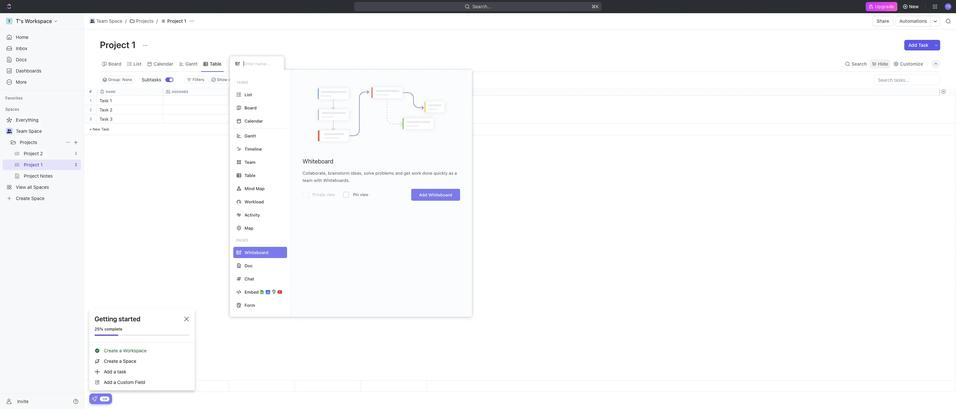 Task type: locate. For each thing, give the bounding box(es) containing it.
team
[[96, 18, 108, 24], [16, 128, 27, 134], [245, 159, 256, 165]]

0 horizontal spatial projects
[[20, 140, 37, 145]]

pin
[[353, 192, 359, 197]]

add for add whiteboard
[[419, 192, 428, 198]]

1 vertical spatial list
[[245, 92, 252, 97]]

task for new task
[[101, 127, 109, 131]]

new up automations in the top right of the page
[[910, 4, 920, 9]]

upgrade link
[[867, 2, 898, 11]]

0 vertical spatial new
[[910, 4, 920, 9]]

row
[[97, 88, 427, 96]]

0 horizontal spatial team
[[16, 128, 27, 134]]

2 up task 3
[[110, 107, 112, 112]]

whiteboard up collaborate,
[[303, 158, 334, 165]]

2 inside 1 2 3
[[90, 108, 92, 112]]

2 set priority image from the top
[[360, 115, 370, 125]]

1 horizontal spatial new
[[910, 4, 920, 9]]

team space
[[96, 18, 122, 24], [16, 128, 42, 134]]

projects link
[[128, 17, 155, 25], [20, 137, 63, 148]]

team inside sidebar navigation
[[16, 128, 27, 134]]

create
[[104, 348, 118, 354], [104, 359, 118, 364]]

0 horizontal spatial team space
[[16, 128, 42, 134]]

do for 2
[[239, 108, 245, 112]]

board down tasks
[[245, 105, 257, 110]]

private
[[313, 192, 326, 197]]

chat
[[245, 276, 254, 282]]

map right mind
[[256, 186, 265, 191]]

1 horizontal spatial project
[[167, 18, 183, 24]]

calendar up timeline
[[245, 118, 263, 124]]

new
[[910, 4, 920, 9], [93, 127, 100, 131]]

3 to from the top
[[233, 117, 238, 121]]

view for pin view
[[360, 192, 369, 197]]

2 do from the top
[[239, 108, 245, 112]]

1 vertical spatial do
[[239, 108, 245, 112]]

1 create from the top
[[104, 348, 118, 354]]

board left list link
[[109, 61, 121, 66]]

2 vertical spatial team
[[245, 159, 256, 165]]

1 horizontal spatial calendar
[[245, 118, 263, 124]]

grid containing ‎task 1
[[84, 88, 957, 392]]

to for task 3
[[233, 117, 238, 121]]

2 create from the top
[[104, 359, 118, 364]]

2 vertical spatial to do cell
[[229, 114, 295, 123]]

share
[[877, 18, 890, 24]]

list link
[[132, 59, 142, 68]]

view
[[238, 61, 249, 66]]

3 to do cell from the top
[[229, 114, 295, 123]]

2 vertical spatial to do
[[233, 117, 245, 121]]

1 to do from the top
[[233, 99, 245, 103]]

3 do from the top
[[239, 117, 245, 121]]

25% complete
[[95, 327, 122, 332]]

task
[[117, 369, 126, 375]]

new down task 3
[[93, 127, 100, 131]]

inbox link
[[3, 43, 81, 54]]

list
[[134, 61, 142, 66], [245, 92, 252, 97]]

25%
[[95, 327, 103, 332]]

set priority element for 3
[[360, 115, 370, 125]]

team space inside sidebar navigation
[[16, 128, 42, 134]]

a for task
[[114, 369, 116, 375]]

0 vertical spatial to
[[233, 99, 238, 103]]

0 vertical spatial projects
[[136, 18, 154, 24]]

2 to from the top
[[233, 108, 238, 112]]

view button
[[230, 56, 251, 72]]

2 left ‎task 2
[[90, 108, 92, 112]]

‎task down ‎task 1
[[100, 107, 109, 112]]

add task button
[[905, 40, 933, 50]]

tree
[[3, 115, 81, 204]]

add down done
[[419, 192, 428, 198]]

0 vertical spatial board
[[109, 61, 121, 66]]

new task
[[93, 127, 109, 131]]

1 vertical spatial team space
[[16, 128, 42, 134]]

onboarding checklist button image
[[92, 397, 97, 402]]

add left task
[[104, 369, 112, 375]]

0 vertical spatial map
[[256, 186, 265, 191]]

0 vertical spatial calendar
[[154, 61, 173, 66]]

dashboards link
[[3, 66, 81, 76]]

to for ‎task 1
[[233, 99, 238, 103]]

do for 3
[[239, 117, 245, 121]]

automations button
[[897, 16, 931, 26]]

task 3
[[100, 116, 113, 122]]

1 horizontal spatial map
[[256, 186, 265, 191]]

search button
[[844, 59, 870, 68]]

view right private
[[327, 192, 335, 197]]

1 horizontal spatial list
[[245, 92, 252, 97]]

tree containing team space
[[3, 115, 81, 204]]

2 view from the left
[[360, 192, 369, 197]]

create up add a task
[[104, 359, 118, 364]]

1 horizontal spatial project 1
[[167, 18, 186, 24]]

1 horizontal spatial projects
[[136, 18, 154, 24]]

1 vertical spatial to do cell
[[229, 105, 295, 114]]

3 set priority element from the top
[[360, 115, 370, 125]]

add up customize
[[909, 42, 918, 48]]

0 horizontal spatial projects link
[[20, 137, 63, 148]]

press space to select this row. row containing 3
[[84, 114, 97, 124]]

task up customize
[[919, 42, 929, 48]]

calendar link
[[152, 59, 173, 68]]

pin view
[[353, 192, 369, 197]]

0 vertical spatial ‎task
[[100, 98, 109, 103]]

1 vertical spatial projects link
[[20, 137, 63, 148]]

a up create a space
[[119, 348, 122, 354]]

Enter name... field
[[243, 61, 279, 67]]

0 horizontal spatial table
[[210, 61, 222, 66]]

set priority element for 1
[[360, 96, 370, 106]]

2 ‎task from the top
[[100, 107, 109, 112]]

whiteboard down "quickly"
[[429, 192, 453, 198]]

⌘k
[[592, 4, 600, 9]]

1 view from the left
[[327, 192, 335, 197]]

map down the activity
[[245, 225, 254, 231]]

task down ‎task 2
[[100, 116, 109, 122]]

add inside add task button
[[909, 42, 918, 48]]

1 vertical spatial projects
[[20, 140, 37, 145]]

0 vertical spatial task
[[919, 42, 929, 48]]

0 horizontal spatial /
[[125, 18, 127, 24]]

2 vertical spatial space
[[123, 359, 136, 364]]

create a space
[[104, 359, 136, 364]]

view
[[327, 192, 335, 197], [360, 192, 369, 197]]

1 to from the top
[[233, 99, 238, 103]]

invite
[[17, 399, 29, 404]]

0 horizontal spatial view
[[327, 192, 335, 197]]

1 vertical spatial gantt
[[245, 133, 256, 138]]

a down add a task
[[114, 380, 116, 385]]

board
[[109, 61, 121, 66], [245, 105, 257, 110]]

add a task
[[104, 369, 126, 375]]

create for create a workspace
[[104, 348, 118, 354]]

table
[[210, 61, 222, 66], [245, 173, 256, 178]]

done
[[423, 171, 433, 176]]

project
[[167, 18, 183, 24], [100, 39, 130, 50]]

1 horizontal spatial whiteboard
[[429, 192, 453, 198]]

/
[[125, 18, 127, 24], [157, 18, 158, 24]]

0 horizontal spatial 2
[[90, 108, 92, 112]]

to
[[233, 99, 238, 103], [233, 108, 238, 112], [233, 117, 238, 121]]

2 for ‎task
[[110, 107, 112, 112]]

1 horizontal spatial view
[[360, 192, 369, 197]]

table up mind
[[245, 173, 256, 178]]

0 vertical spatial create
[[104, 348, 118, 354]]

a up task
[[119, 359, 122, 364]]

1 set priority element from the top
[[360, 96, 370, 106]]

3 left task 3
[[90, 117, 92, 121]]

1 vertical spatial whiteboard
[[429, 192, 453, 198]]

and
[[396, 171, 403, 176]]

a for space
[[119, 359, 122, 364]]

project 1 link
[[159, 17, 188, 25]]

gantt link
[[184, 59, 198, 68]]

create up create a space
[[104, 348, 118, 354]]

1
[[184, 18, 186, 24], [132, 39, 136, 50], [110, 98, 112, 103], [90, 98, 92, 103]]

closed
[[229, 77, 241, 82]]

user group image
[[90, 19, 94, 23], [7, 129, 12, 133]]

2 to do from the top
[[233, 108, 245, 112]]

2 horizontal spatial space
[[123, 359, 136, 364]]

2 set priority element from the top
[[360, 106, 370, 115]]

3
[[110, 116, 113, 122], [90, 117, 92, 121]]

1 horizontal spatial team
[[96, 18, 108, 24]]

0 horizontal spatial project
[[100, 39, 130, 50]]

set priority element for 2
[[360, 106, 370, 115]]

0 horizontal spatial board
[[109, 61, 121, 66]]

search
[[852, 61, 868, 66]]

new inside button
[[910, 4, 920, 9]]

list down tasks
[[245, 92, 252, 97]]

add down add a task
[[104, 380, 112, 385]]

0 vertical spatial whiteboard
[[303, 158, 334, 165]]

do for 1
[[239, 99, 245, 103]]

1 horizontal spatial space
[[109, 18, 122, 24]]

1/4
[[102, 397, 107, 401]]

‎task up ‎task 2
[[100, 98, 109, 103]]

2 vertical spatial task
[[101, 127, 109, 131]]

0 vertical spatial to do
[[233, 99, 245, 103]]

new button
[[901, 1, 924, 12]]

1 inside 1 2 3
[[90, 98, 92, 103]]

view for private view
[[327, 192, 335, 197]]

doc
[[245, 263, 253, 268]]

2
[[110, 107, 112, 112], [90, 108, 92, 112]]

0 vertical spatial team
[[96, 18, 108, 24]]

1 vertical spatial board
[[245, 105, 257, 110]]

to do cell
[[229, 96, 295, 105], [229, 105, 295, 114], [229, 114, 295, 123]]

1 vertical spatial team
[[16, 128, 27, 134]]

0 vertical spatial gantt
[[186, 61, 198, 66]]

list up subtasks button in the left top of the page
[[134, 61, 142, 66]]

1 vertical spatial user group image
[[7, 129, 12, 133]]

set priority element
[[360, 96, 370, 106], [360, 106, 370, 115], [360, 115, 370, 125]]

ideas,
[[351, 171, 363, 176]]

0 vertical spatial project 1
[[167, 18, 186, 24]]

task inside button
[[919, 42, 929, 48]]

3 to do from the top
[[233, 117, 245, 121]]

1 ‎task from the top
[[100, 98, 109, 103]]

‎task 1
[[100, 98, 112, 103]]

grid
[[84, 88, 957, 392]]

1 vertical spatial calendar
[[245, 118, 263, 124]]

1 do from the top
[[239, 99, 245, 103]]

0 vertical spatial table
[[210, 61, 222, 66]]

0 vertical spatial team space link
[[88, 17, 124, 25]]

1 horizontal spatial team space link
[[88, 17, 124, 25]]

2 vertical spatial do
[[239, 117, 245, 121]]

press space to select this row. row containing 1
[[84, 96, 97, 105]]

a right as
[[455, 171, 457, 176]]

upgrade
[[876, 4, 895, 9]]

0 horizontal spatial space
[[29, 128, 42, 134]]

new for new
[[910, 4, 920, 9]]

1 horizontal spatial /
[[157, 18, 158, 24]]

1 vertical spatial to do
[[233, 108, 245, 112]]

gantt left table link
[[186, 61, 198, 66]]

1 vertical spatial space
[[29, 128, 42, 134]]

1 vertical spatial map
[[245, 225, 254, 231]]

0 horizontal spatial project 1
[[100, 39, 138, 50]]

to do cell for ‎task 2
[[229, 105, 295, 114]]

0 vertical spatial projects link
[[128, 17, 155, 25]]

row group
[[84, 96, 97, 135], [97, 96, 427, 135], [940, 96, 957, 135], [940, 381, 957, 392]]

3 down ‎task 2
[[110, 116, 113, 122]]

cell
[[163, 96, 229, 105], [295, 96, 361, 105], [163, 105, 229, 114], [295, 105, 361, 114], [163, 114, 229, 123], [295, 114, 361, 123]]

1 to do cell from the top
[[229, 96, 295, 105]]

show
[[217, 77, 228, 82]]

set priority image
[[360, 106, 370, 115], [360, 115, 370, 125]]

task down task 3
[[101, 127, 109, 131]]

2 vertical spatial to
[[233, 117, 238, 121]]

1 horizontal spatial 2
[[110, 107, 112, 112]]

space
[[109, 18, 122, 24], [29, 128, 42, 134], [123, 359, 136, 364]]

hide button
[[871, 59, 891, 68]]

1 vertical spatial table
[[245, 173, 256, 178]]

view right pin
[[360, 192, 369, 197]]

1 horizontal spatial user group image
[[90, 19, 94, 23]]

calendar up subtasks button in the left top of the page
[[154, 61, 173, 66]]

custom
[[117, 380, 134, 385]]

1 vertical spatial create
[[104, 359, 118, 364]]

0 horizontal spatial team space link
[[16, 126, 80, 137]]

0 vertical spatial to do cell
[[229, 96, 295, 105]]

1 horizontal spatial table
[[245, 173, 256, 178]]

0 horizontal spatial list
[[134, 61, 142, 66]]

1 vertical spatial new
[[93, 127, 100, 131]]

2 for 1
[[90, 108, 92, 112]]

a left task
[[114, 369, 116, 375]]

set priority image for 2
[[360, 106, 370, 115]]

project 1
[[167, 18, 186, 24], [100, 39, 138, 50]]

map
[[256, 186, 265, 191], [245, 225, 254, 231]]

2 to do cell from the top
[[229, 105, 295, 114]]

press space to select this row. row
[[84, 96, 97, 105], [97, 96, 427, 106], [84, 105, 97, 114], [97, 105, 427, 115], [84, 114, 97, 124], [97, 114, 427, 125], [97, 381, 427, 392]]

with
[[314, 178, 322, 183]]

0 horizontal spatial new
[[93, 127, 100, 131]]

1 vertical spatial project
[[100, 39, 130, 50]]

favorites button
[[3, 94, 25, 102]]

1 vertical spatial to
[[233, 108, 238, 112]]

a
[[455, 171, 457, 176], [119, 348, 122, 354], [119, 359, 122, 364], [114, 369, 116, 375], [114, 380, 116, 385]]

set priority image
[[360, 96, 370, 106]]

0 horizontal spatial user group image
[[7, 129, 12, 133]]

add for add a custom field
[[104, 380, 112, 385]]

‎task for ‎task 1
[[100, 98, 109, 103]]

1 horizontal spatial team space
[[96, 18, 122, 24]]

workload
[[245, 199, 264, 204]]

table up show
[[210, 61, 222, 66]]

0 vertical spatial do
[[239, 99, 245, 103]]

task
[[919, 42, 929, 48], [100, 116, 109, 122], [101, 127, 109, 131]]

0 vertical spatial team space
[[96, 18, 122, 24]]

add
[[909, 42, 918, 48], [419, 192, 428, 198], [104, 369, 112, 375], [104, 380, 112, 385]]

getting started
[[95, 315, 141, 323]]

1 set priority image from the top
[[360, 106, 370, 115]]

to do
[[233, 99, 245, 103], [233, 108, 245, 112], [233, 117, 245, 121]]

gantt up timeline
[[245, 133, 256, 138]]

1 vertical spatial ‎task
[[100, 107, 109, 112]]

hide
[[879, 61, 889, 66]]

a for workspace
[[119, 348, 122, 354]]



Task type: describe. For each thing, give the bounding box(es) containing it.
whiteboards.
[[324, 178, 350, 183]]

collaborate,
[[303, 171, 327, 176]]

1 horizontal spatial projects link
[[128, 17, 155, 25]]

quickly
[[434, 171, 448, 176]]

add a custom field
[[104, 380, 145, 385]]

1 / from the left
[[125, 18, 127, 24]]

table link
[[209, 59, 222, 68]]

to do for ‎task 2
[[233, 108, 245, 112]]

1 horizontal spatial 3
[[110, 116, 113, 122]]

home link
[[3, 32, 81, 43]]

0 horizontal spatial map
[[245, 225, 254, 231]]

docs
[[16, 57, 27, 62]]

add whiteboard
[[419, 192, 453, 198]]

space inside sidebar navigation
[[29, 128, 42, 134]]

to do cell for task 3
[[229, 114, 295, 123]]

share button
[[874, 16, 894, 26]]

add for add a task
[[104, 369, 112, 375]]

task for add task
[[919, 42, 929, 48]]

automations
[[900, 18, 928, 24]]

subtasks button
[[139, 75, 166, 85]]

started
[[119, 315, 141, 323]]

0 horizontal spatial calendar
[[154, 61, 173, 66]]

to do for task 3
[[233, 117, 245, 121]]

press space to select this row. row containing ‎task 2
[[97, 105, 427, 115]]

workspace
[[123, 348, 147, 354]]

1 vertical spatial project 1
[[100, 39, 138, 50]]

collaborate, brainstorm ideas, solve problems and get work done quickly as a team with whiteboards.
[[303, 171, 457, 183]]

problems
[[376, 171, 394, 176]]

press space to select this row. row containing ‎task 1
[[97, 96, 427, 106]]

to do for ‎task 1
[[233, 99, 245, 103]]

row group containing ‎task 1
[[97, 96, 427, 135]]

sidebar navigation
[[0, 13, 84, 409]]

a for custom
[[114, 380, 116, 385]]

field
[[135, 380, 145, 385]]

tasks
[[237, 80, 248, 84]]

0 vertical spatial project
[[167, 18, 183, 24]]

work
[[412, 171, 422, 176]]

press space to select this row. row containing 2
[[84, 105, 97, 114]]

add for add task
[[909, 42, 918, 48]]

board link
[[107, 59, 121, 68]]

form
[[245, 303, 255, 308]]

mind
[[245, 186, 255, 191]]

1 horizontal spatial board
[[245, 105, 257, 110]]

create a workspace
[[104, 348, 147, 354]]

as
[[449, 171, 454, 176]]

show closed
[[217, 77, 241, 82]]

‎task 2
[[100, 107, 112, 112]]

add task
[[909, 42, 929, 48]]

0 vertical spatial user group image
[[90, 19, 94, 23]]

0 vertical spatial list
[[134, 61, 142, 66]]

inbox
[[16, 46, 27, 51]]

new for new task
[[93, 127, 100, 131]]

get
[[404, 171, 411, 176]]

a inside collaborate, brainstorm ideas, solve problems and get work done quickly as a team with whiteboards.
[[455, 171, 457, 176]]

‎task for ‎task 2
[[100, 107, 109, 112]]

0 horizontal spatial gantt
[[186, 61, 198, 66]]

search...
[[473, 4, 492, 9]]

0 horizontal spatial whiteboard
[[303, 158, 334, 165]]

home
[[16, 34, 28, 40]]

tree inside sidebar navigation
[[3, 115, 81, 204]]

row group containing 1 2 3
[[84, 96, 97, 135]]

view button
[[230, 59, 251, 68]]

private view
[[313, 192, 335, 197]]

getting
[[95, 315, 117, 323]]

close image
[[184, 317, 189, 322]]

spaces
[[5, 107, 19, 112]]

customize button
[[892, 59, 926, 68]]

to do cell for ‎task 1
[[229, 96, 295, 105]]

0 vertical spatial space
[[109, 18, 122, 24]]

1 vertical spatial task
[[100, 116, 109, 122]]

set priority image for 3
[[360, 115, 370, 125]]

dashboards
[[16, 68, 41, 74]]

show closed button
[[209, 76, 244, 84]]

1 2 3
[[90, 98, 92, 121]]

favorites
[[5, 96, 23, 101]]

projects inside sidebar navigation
[[20, 140, 37, 145]]

create for create a space
[[104, 359, 118, 364]]

docs link
[[3, 54, 81, 65]]

mind map
[[245, 186, 265, 191]]

2 horizontal spatial team
[[245, 159, 256, 165]]

press space to select this row. row containing task 3
[[97, 114, 427, 125]]

brainstorm
[[328, 171, 350, 176]]

user group image inside sidebar navigation
[[7, 129, 12, 133]]

activity
[[245, 212, 260, 218]]

timeline
[[245, 146, 262, 152]]

to for ‎task 2
[[233, 108, 238, 112]]

0 horizontal spatial 3
[[90, 117, 92, 121]]

team
[[303, 178, 313, 183]]

complete
[[105, 327, 122, 332]]

Search tasks... text field
[[875, 75, 941, 85]]

onboarding checklist button element
[[92, 397, 97, 402]]

pages
[[237, 238, 249, 242]]

subtasks
[[142, 77, 161, 82]]

customize
[[901, 61, 924, 66]]

#
[[89, 89, 92, 94]]

1 vertical spatial team space link
[[16, 126, 80, 137]]

solve
[[364, 171, 375, 176]]

embed
[[245, 289, 259, 295]]

1 horizontal spatial gantt
[[245, 133, 256, 138]]

2 / from the left
[[157, 18, 158, 24]]



Task type: vqa. For each thing, say whether or not it's contained in the screenshot.
the Name COLUMN HEADER
no



